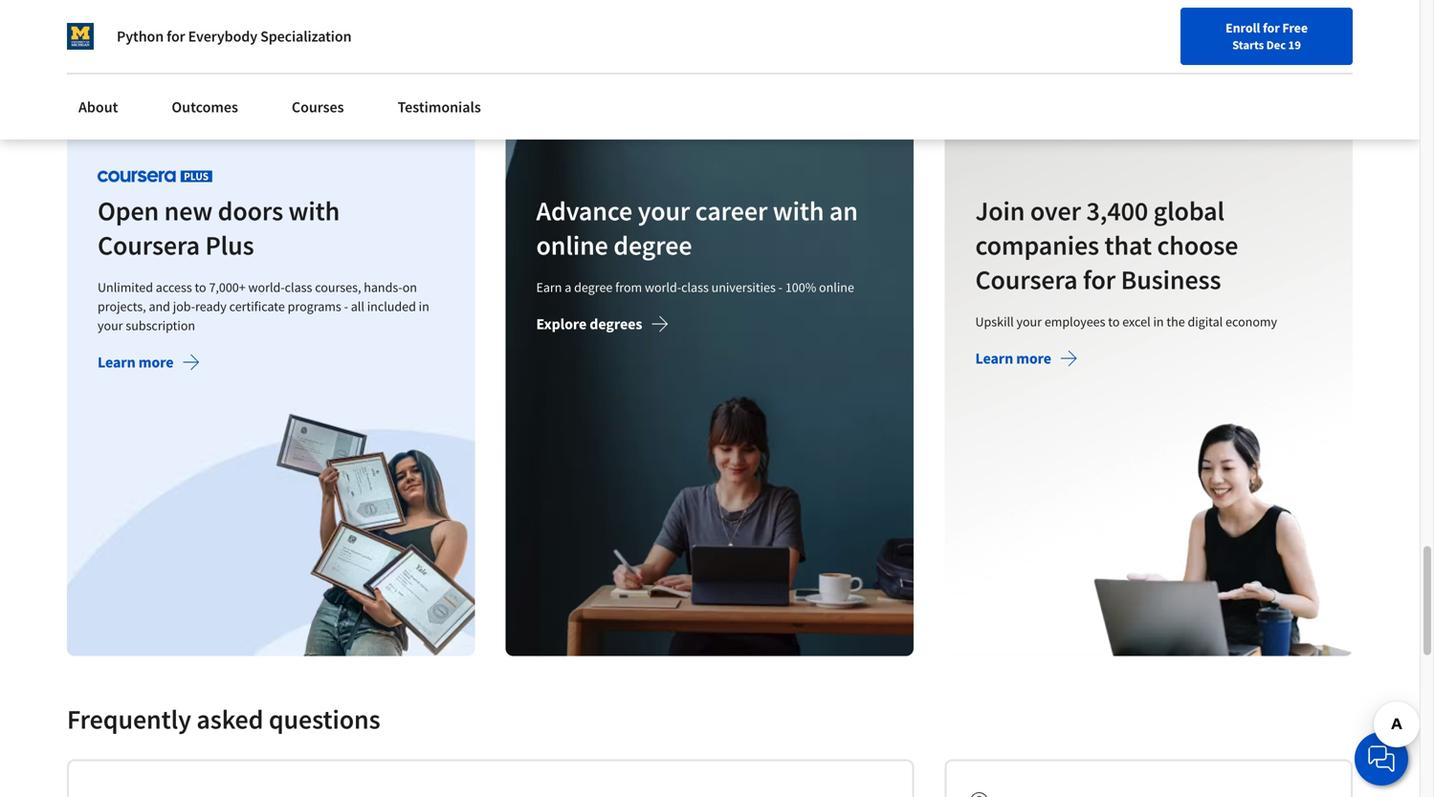Task type: vqa. For each thing, say whether or not it's contained in the screenshot.
the best
no



Task type: locate. For each thing, give the bounding box(es) containing it.
0 vertical spatial degree
[[614, 229, 692, 262]]

about
[[78, 98, 118, 117]]

1 horizontal spatial to
[[1108, 313, 1120, 330]]

the
[[1166, 313, 1185, 330]]

1 horizontal spatial class
[[681, 279, 709, 296]]

join over 3,400 global companies that choose coursera for business
[[975, 194, 1238, 297]]

100%
[[785, 279, 816, 296]]

1 with from the left
[[288, 194, 340, 228]]

0 vertical spatial coursera
[[98, 229, 200, 262]]

class up programs
[[285, 279, 312, 296]]

world-
[[248, 279, 285, 296], [645, 279, 681, 296]]

economy
[[1225, 313, 1277, 330]]

over
[[1030, 194, 1081, 228]]

0 vertical spatial online
[[536, 229, 608, 262]]

june 16, 2023 article
[[82, 34, 159, 74]]

2 horizontal spatial your
[[1016, 313, 1042, 330]]

coursera image
[[23, 16, 144, 46]]

open new doors with coursera plus
[[98, 194, 340, 262]]

online down advance
[[536, 229, 608, 262]]

job-
[[173, 298, 195, 315]]

0 horizontal spatial online
[[536, 229, 608, 262]]

learn more
[[975, 349, 1051, 368], [98, 353, 174, 372]]

0 horizontal spatial class
[[285, 279, 312, 296]]

1 horizontal spatial for
[[1083, 263, 1115, 297]]

article
[[82, 57, 118, 74], [404, 57, 440, 74], [725, 57, 761, 74], [1047, 57, 1083, 74]]

degree right the a at the left
[[574, 279, 613, 296]]

for right 2023
[[167, 27, 185, 46]]

to up ready
[[195, 279, 206, 296]]

learn more link down subscription
[[98, 353, 200, 376]]

in left the
[[1153, 313, 1164, 330]]

explore degrees link
[[536, 315, 669, 338]]

more down subscription
[[138, 353, 174, 372]]

1 vertical spatial -
[[344, 298, 348, 315]]

asked
[[196, 703, 263, 737]]

earn a degree from world-class universities - 100% online
[[536, 279, 854, 296]]

collapsed list
[[96, 796, 885, 798]]

for inside 'join over 3,400 global companies that choose coursera for business'
[[1083, 263, 1115, 297]]

1 horizontal spatial online
[[819, 279, 854, 296]]

global
[[1153, 194, 1224, 228]]

1 vertical spatial coursera
[[975, 263, 1078, 297]]

an
[[830, 194, 858, 228]]

1 horizontal spatial coursera
[[975, 263, 1078, 297]]

with inside advance your career with an online degree
[[773, 194, 824, 228]]

0 horizontal spatial degree
[[574, 279, 613, 296]]

class inside unlimited access to 7,000+ world-class courses, hands-on projects, and job-ready certificate programs - all included in your subscription
[[285, 279, 312, 296]]

19
[[1288, 37, 1301, 53]]

1 article from the left
[[82, 57, 118, 74]]

for down that
[[1083, 263, 1115, 297]]

2 horizontal spatial for
[[1263, 19, 1280, 36]]

0 horizontal spatial to
[[195, 279, 206, 296]]

1 class from the left
[[285, 279, 312, 296]]

1 horizontal spatial article link
[[710, 0, 1016, 87]]

1 horizontal spatial learn
[[975, 349, 1013, 368]]

world- inside unlimited access to 7,000+ world-class courses, hands-on projects, and job-ready certificate programs - all included in your subscription
[[248, 279, 285, 296]]

0 horizontal spatial with
[[288, 194, 340, 228]]

from
[[615, 279, 642, 296]]

0 horizontal spatial your
[[98, 317, 123, 334]]

coursera inside open new doors with coursera plus
[[98, 229, 200, 262]]

1 vertical spatial to
[[1108, 313, 1120, 330]]

your left career at top
[[638, 194, 690, 228]]

and
[[149, 298, 170, 315]]

for inside enroll for free starts dec 19
[[1263, 19, 1280, 36]]

your for upskill
[[1016, 313, 1042, 330]]

1 horizontal spatial learn more link
[[975, 349, 1078, 373]]

2 class from the left
[[681, 279, 709, 296]]

0 horizontal spatial learn more
[[98, 353, 174, 372]]

0 horizontal spatial coursera
[[98, 229, 200, 262]]

join
[[975, 194, 1025, 228]]

menu item
[[1018, 19, 1141, 81]]

excel
[[1122, 313, 1150, 330]]

learn more down upskill
[[975, 349, 1051, 368]]

in inside unlimited access to 7,000+ world-class courses, hands-on projects, and job-ready certificate programs - all included in your subscription
[[419, 298, 429, 315]]

everybody
[[188, 27, 257, 46]]

more down employees
[[1016, 349, 1051, 368]]

online
[[536, 229, 608, 262], [819, 279, 854, 296]]

courses link
[[280, 86, 355, 128]]

for up dec
[[1263, 19, 1280, 36]]

class for universities
[[681, 279, 709, 296]]

coursera
[[98, 229, 200, 262], [975, 263, 1078, 297]]

4 article from the left
[[1047, 57, 1083, 74]]

with for doors
[[288, 194, 340, 228]]

online right the 100%
[[819, 279, 854, 296]]

2 article link from the left
[[710, 0, 1016, 87]]

learn down projects,
[[98, 353, 136, 372]]

plus
[[205, 229, 254, 262]]

None search field
[[273, 12, 646, 50]]

class
[[285, 279, 312, 296], [681, 279, 709, 296]]

- left all
[[344, 298, 348, 315]]

world- up certificate at the top
[[248, 279, 285, 296]]

ready
[[195, 298, 227, 315]]

about link
[[67, 86, 130, 128]]

coursera inside 'join over 3,400 global companies that choose coursera for business'
[[975, 263, 1078, 297]]

more
[[1016, 349, 1051, 368], [138, 353, 174, 372]]

1 horizontal spatial your
[[638, 194, 690, 228]]

outcomes
[[172, 98, 238, 117]]

degree up from on the top of page
[[614, 229, 692, 262]]

0 horizontal spatial for
[[167, 27, 185, 46]]

1 world- from the left
[[248, 279, 285, 296]]

1 article link from the left
[[388, 0, 695, 87]]

to left 'excel'
[[1108, 313, 1120, 330]]

show notifications image
[[1161, 24, 1184, 47]]

with inside open new doors with coursera plus
[[288, 194, 340, 228]]

programs
[[288, 298, 341, 315]]

1 horizontal spatial -
[[779, 279, 783, 296]]

with left an
[[773, 194, 824, 228]]

your right upskill
[[1016, 313, 1042, 330]]

enroll for free starts dec 19
[[1226, 19, 1308, 53]]

0 horizontal spatial -
[[344, 298, 348, 315]]

0 horizontal spatial learn
[[98, 353, 136, 372]]

upskill
[[975, 313, 1014, 330]]

for
[[1263, 19, 1280, 36], [167, 27, 185, 46], [1083, 263, 1115, 297]]

with right doors
[[288, 194, 340, 228]]

degree
[[614, 229, 692, 262], [574, 279, 613, 296]]

to
[[195, 279, 206, 296], [1108, 313, 1120, 330]]

starts
[[1232, 37, 1264, 53]]

coursera down open
[[98, 229, 200, 262]]

in right included
[[419, 298, 429, 315]]

your
[[638, 194, 690, 228], [1016, 313, 1042, 330], [98, 317, 123, 334]]

0 horizontal spatial learn more link
[[98, 353, 200, 376]]

1 horizontal spatial with
[[773, 194, 824, 228]]

learn more link down upskill
[[975, 349, 1078, 373]]

1 horizontal spatial world-
[[645, 279, 681, 296]]

1 horizontal spatial more
[[1016, 349, 1051, 368]]

learn more down subscription
[[98, 353, 174, 372]]

frequently
[[67, 703, 191, 737]]

in
[[419, 298, 429, 315], [1153, 313, 1164, 330]]

class left universities
[[681, 279, 709, 296]]

-
[[779, 279, 783, 296], [344, 298, 348, 315]]

list item
[[96, 796, 885, 798]]

with
[[288, 194, 340, 228], [773, 194, 824, 228]]

hands-
[[364, 279, 402, 296]]

2 world- from the left
[[645, 279, 681, 296]]

3,400
[[1086, 194, 1148, 228]]

- inside unlimited access to 7,000+ world-class courses, hands-on projects, and job-ready certificate programs - all included in your subscription
[[344, 298, 348, 315]]

testimonials link
[[386, 86, 492, 128]]

a
[[565, 279, 572, 296]]

learn down upskill
[[975, 349, 1013, 368]]

explore
[[536, 315, 587, 334]]

0 horizontal spatial in
[[419, 298, 429, 315]]

learn
[[975, 349, 1013, 368], [98, 353, 136, 372]]

your inside advance your career with an online degree
[[638, 194, 690, 228]]

0 vertical spatial to
[[195, 279, 206, 296]]

2 with from the left
[[773, 194, 824, 228]]

outcomes link
[[160, 86, 250, 128]]

0 horizontal spatial world-
[[248, 279, 285, 296]]

doors
[[218, 194, 283, 228]]

2 horizontal spatial article link
[[1031, 0, 1337, 87]]

1 vertical spatial degree
[[574, 279, 613, 296]]

learn more link
[[975, 349, 1078, 373], [98, 353, 200, 376]]

1 horizontal spatial degree
[[614, 229, 692, 262]]

world- right from on the top of page
[[645, 279, 681, 296]]

coursera down companies
[[975, 263, 1078, 297]]

- left the 100%
[[779, 279, 783, 296]]

0 horizontal spatial article link
[[388, 0, 695, 87]]

article link
[[388, 0, 695, 87], [710, 0, 1016, 87], [1031, 0, 1337, 87]]

business
[[1121, 263, 1221, 297]]

certificate
[[229, 298, 285, 315]]

open
[[98, 194, 159, 228]]

python
[[117, 27, 164, 46]]

your down projects,
[[98, 317, 123, 334]]



Task type: describe. For each thing, give the bounding box(es) containing it.
world- for 7,000+
[[248, 279, 285, 296]]

to inside unlimited access to 7,000+ world-class courses, hands-on projects, and job-ready certificate programs - all included in your subscription
[[195, 279, 206, 296]]

on
[[402, 279, 417, 296]]

frequently asked questions
[[67, 703, 380, 737]]

world- for from
[[645, 279, 681, 296]]

courses
[[292, 98, 344, 117]]

coursera plus image
[[98, 170, 212, 182]]

for for python
[[167, 27, 185, 46]]

companies
[[975, 229, 1099, 262]]

career
[[695, 194, 768, 228]]

3 article link from the left
[[1031, 0, 1337, 87]]

questions
[[269, 703, 380, 737]]

courses,
[[315, 279, 361, 296]]

enroll
[[1226, 19, 1260, 36]]

0 vertical spatial -
[[779, 279, 783, 296]]

digital
[[1188, 313, 1223, 330]]

16,
[[113, 34, 129, 51]]

with for career
[[773, 194, 824, 228]]

class for courses,
[[285, 279, 312, 296]]

3 article from the left
[[725, 57, 761, 74]]

earn
[[536, 279, 562, 296]]

access
[[156, 279, 192, 296]]

new
[[164, 194, 213, 228]]

specialization
[[260, 27, 352, 46]]

your inside unlimited access to 7,000+ world-class courses, hands-on projects, and job-ready certificate programs - all included in your subscription
[[98, 317, 123, 334]]

for for enroll
[[1263, 19, 1280, 36]]

7,000+
[[209, 279, 246, 296]]

2023
[[132, 34, 159, 51]]

degree inside advance your career with an online degree
[[614, 229, 692, 262]]

upskill your employees to excel in the digital economy
[[975, 313, 1277, 330]]

free
[[1282, 19, 1308, 36]]

1 vertical spatial online
[[819, 279, 854, 296]]

article inside the june 16, 2023 article
[[82, 57, 118, 74]]

that
[[1104, 229, 1152, 262]]

university of michigan image
[[67, 23, 94, 50]]

1 horizontal spatial learn more
[[975, 349, 1051, 368]]

projects,
[[98, 298, 146, 315]]

june
[[82, 34, 110, 51]]

subscription
[[126, 317, 195, 334]]

unlimited
[[98, 279, 153, 296]]

your for advance
[[638, 194, 690, 228]]

advance your career with an online degree
[[536, 194, 858, 262]]

python for everybody specialization
[[117, 27, 352, 46]]

dec
[[1266, 37, 1286, 53]]

explore degrees
[[536, 315, 642, 334]]

0 horizontal spatial more
[[138, 353, 174, 372]]

advance
[[536, 194, 633, 228]]

testimonials
[[398, 98, 481, 117]]

degrees
[[590, 315, 642, 334]]

employees
[[1044, 313, 1105, 330]]

all
[[351, 298, 364, 315]]

included
[[367, 298, 416, 315]]

1 horizontal spatial in
[[1153, 313, 1164, 330]]

choose
[[1157, 229, 1238, 262]]

unlimited access to 7,000+ world-class courses, hands-on projects, and job-ready certificate programs - all included in your subscription
[[98, 279, 429, 334]]

universities
[[712, 279, 776, 296]]

chat with us image
[[1366, 744, 1397, 775]]

online inside advance your career with an online degree
[[536, 229, 608, 262]]

2 article from the left
[[404, 57, 440, 74]]



